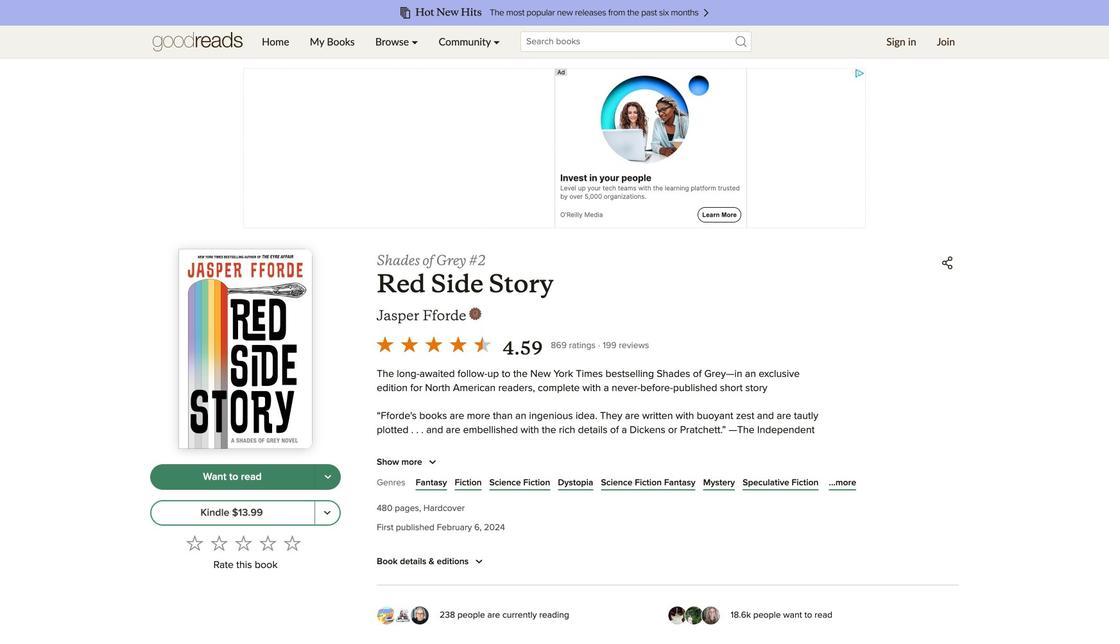 Task type: vqa. For each thing, say whether or not it's contained in the screenshot.
Bride,
no



Task type: describe. For each thing, give the bounding box(es) containing it.
rate 3 out of 5 image
[[235, 535, 252, 552]]

rate 4 out of 5 image
[[260, 535, 276, 552]]

rate 1 out of 5 image
[[186, 535, 203, 552]]

rating 0 out of 5 group
[[183, 531, 305, 556]]

book title: red side story element
[[377, 270, 554, 299]]

top genres for this book element
[[377, 476, 959, 496]]

rate 2 out of 5 image
[[211, 535, 228, 552]]



Task type: locate. For each thing, give the bounding box(es) containing it.
advertisement element
[[243, 68, 866, 229]]

average rating of 4.59 stars. figure
[[373, 333, 551, 361]]

book 2 in the shades of grey series element
[[377, 252, 554, 270]]

home image
[[153, 26, 243, 58]]

rating 4.59 out of 5 image
[[373, 333, 495, 357]]

Search by book title or ISBN text field
[[521, 31, 752, 52]]

rate this book element
[[150, 531, 341, 576]]

rate 5 out of 5 image
[[284, 535, 301, 552]]

recent hit books of the past 6 months image
[[41, 0, 1068, 26]]

goodreads author image
[[469, 308, 482, 321]]

869 ratings and 199 reviews figure
[[551, 338, 649, 353]]

None search field
[[510, 31, 762, 52]]



